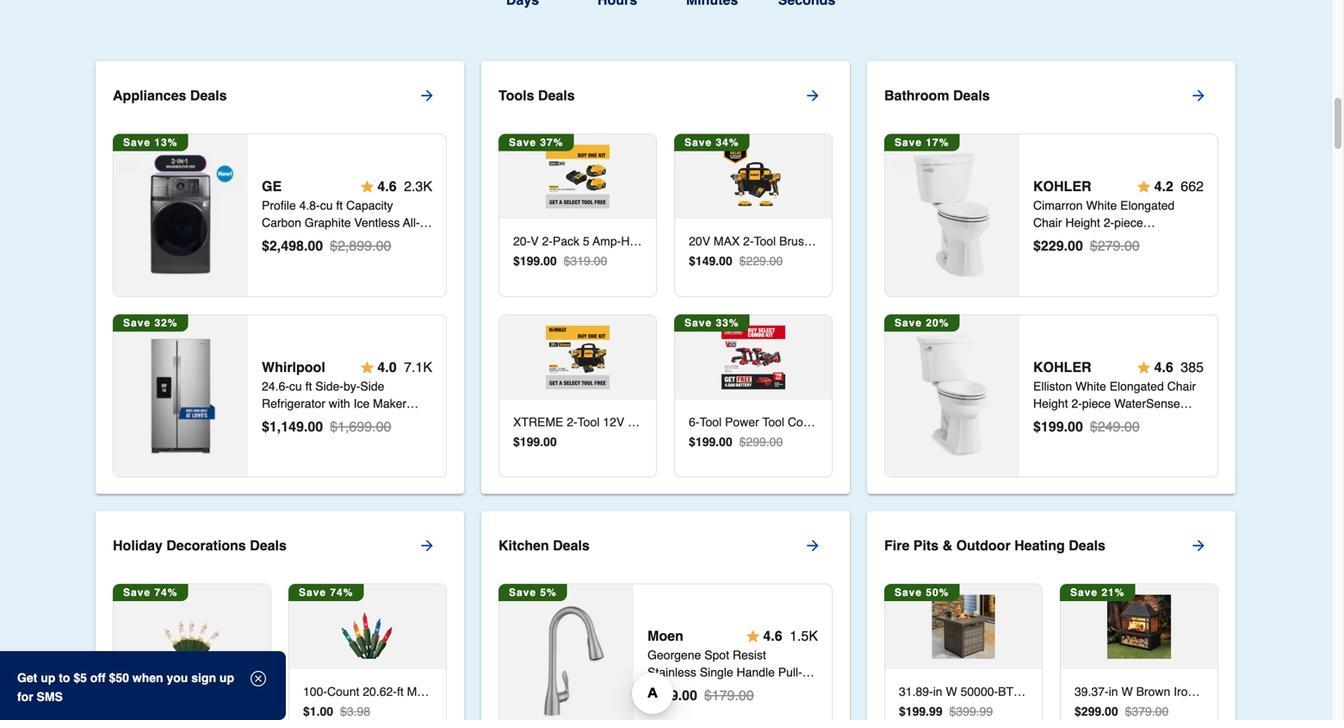 Task type: vqa. For each thing, say whether or not it's contained in the screenshot.
18
no



Task type: locate. For each thing, give the bounding box(es) containing it.
1 horizontal spatial holiday decorations image
[[336, 595, 400, 659]]

rating filled image left 4.6 385
[[1137, 361, 1151, 374]]

1
[[310, 705, 317, 718]]

rough- down cimarron
[[1064, 250, 1103, 264]]

1 horizontal spatial piece
[[1115, 216, 1143, 230]]

white for $279.00
[[1086, 199, 1117, 212]]

1 vertical spatial close
[[1058, 414, 1089, 428]]

down
[[648, 682, 677, 696]]

7.1k
[[404, 359, 432, 375]]

$ 169 . 00 $179.00
[[648, 687, 754, 703]]

1.28- inside elliston white elongated chair height 2-piece watersense soft close toilet 12-in rough-in 1.28-gpf
[[1034, 431, 1061, 445]]

height down elliston
[[1034, 397, 1068, 410]]

1 horizontal spatial toilet
[[1162, 233, 1190, 247]]

fire inside 39.37-in w brown iron wood-burning fire pit $ 299 . 00 $379.00
[[1278, 685, 1299, 698]]

save 74% down the holiday
[[123, 587, 178, 599]]

1 vertical spatial kitchen
[[680, 682, 720, 696]]

1.28- for $ 229 . 00 $279.00
[[1117, 250, 1144, 264]]

piece for $249.00
[[1082, 397, 1111, 410]]

soft inside elliston white elongated chair height 2-piece watersense soft close toilet 12-in rough-in 1.28-gpf
[[1034, 414, 1055, 428]]

0 vertical spatial with
[[329, 397, 350, 410]]

1 horizontal spatial cu
[[320, 199, 333, 212]]

in
[[1051, 250, 1060, 264], [1141, 414, 1151, 428], [1109, 685, 1118, 698]]

arrow right image inside fire pits & outdoor heating deals link
[[1190, 537, 1208, 554]]

toilet
[[1162, 233, 1190, 247], [1092, 414, 1120, 428]]

0 vertical spatial elongated
[[1121, 199, 1175, 212]]

0 horizontal spatial 4.6
[[378, 178, 397, 194]]

arrow right image inside kitchen deals link
[[804, 537, 822, 554]]

piece up $279.00
[[1115, 216, 1143, 230]]

deals right appliances
[[190, 87, 227, 103]]

4.6 up capacity
[[378, 178, 397, 194]]

gpf
[[1144, 250, 1169, 264], [1061, 431, 1086, 445]]

2- up $279.00
[[1104, 216, 1115, 230]]

with down "side-"
[[329, 397, 350, 410]]

watersense
[[1034, 233, 1099, 247], [1115, 397, 1181, 410]]

00 for $ 199 . 00 $319.00
[[544, 254, 557, 268]]

1 fire pits & outdoor heating image from the left
[[932, 595, 996, 659]]

1 horizontal spatial close
[[1128, 233, 1158, 247]]

. for $ 229 . 00 $279.00
[[1064, 238, 1068, 254]]

2 bathroom image from the top
[[891, 334, 1014, 458]]

in for $249.00
[[1194, 414, 1204, 428]]

2-
[[1104, 216, 1115, 230], [1072, 397, 1082, 410]]

0 vertical spatial soft
[[1103, 233, 1124, 247]]

chair for $ 229 . 00 $279.00
[[1034, 216, 1062, 230]]

with down pull-
[[764, 682, 785, 696]]

1 vertical spatial bathroom image
[[891, 334, 1014, 458]]

ft up "graphite" on the left
[[336, 199, 343, 212]]

washer/dryer
[[301, 233, 375, 247]]

save 74% down holiday decorations deals link
[[299, 587, 353, 599]]

99
[[929, 705, 943, 718]]

watersense up $249.00
[[1115, 397, 1181, 410]]

2- inside elliston white elongated chair height 2-piece watersense soft close toilet 12-in rough-in 1.28-gpf
[[1072, 397, 1082, 410]]

74% down holiday decorations deals link
[[330, 587, 353, 599]]

rating filled image up side
[[360, 361, 374, 374]]

cu up the refrigerator
[[289, 379, 302, 393]]

1 horizontal spatial save 74%
[[299, 587, 353, 599]]

1 horizontal spatial kitchen
[[680, 682, 720, 696]]

2 74% from the left
[[330, 587, 353, 599]]

cu
[[320, 199, 333, 212], [289, 379, 302, 393]]

0 vertical spatial close
[[1128, 233, 1158, 247]]

$ for $ 199 . 00
[[513, 435, 520, 449]]

0 horizontal spatial in
[[1051, 250, 1060, 264]]

w
[[1122, 685, 1133, 698]]

up left to
[[41, 671, 55, 685]]

0 horizontal spatial fire pits & outdoor heating image
[[932, 595, 996, 659]]

ge
[[262, 178, 282, 194]]

1 horizontal spatial ft
[[336, 199, 343, 212]]

1 vertical spatial appliances image
[[119, 334, 243, 458]]

2 save 74% from the left
[[299, 587, 353, 599]]

save 33%
[[685, 317, 739, 329]]

0 vertical spatial height
[[1066, 216, 1101, 230]]

. for $ 199 . 00 $249.00
[[1064, 419, 1068, 435]]

0 vertical spatial cu
[[320, 199, 333, 212]]

169
[[655, 687, 678, 703]]

elongated inside elliston white elongated chair height 2-piece watersense soft close toilet 12-in rough-in 1.28-gpf
[[1110, 379, 1164, 393]]

0 horizontal spatial with
[[329, 397, 350, 410]]

0 horizontal spatial stainless
[[380, 414, 429, 428]]

. for $ 199 . 00 $319.00
[[540, 254, 544, 268]]

holiday decorations deals link
[[113, 525, 464, 566]]

1 74% from the left
[[154, 587, 178, 599]]

save 5%
[[509, 587, 557, 599]]

close down 4.2
[[1128, 233, 1158, 247]]

timer
[[473, 0, 859, 16]]

1 horizontal spatial soft
[[1103, 233, 1124, 247]]

in right $249.00
[[1141, 414, 1151, 428]]

arrow right image inside tools deals link
[[804, 87, 822, 104]]

kohler up cimarron
[[1034, 178, 1092, 194]]

watersense down cimarron
[[1034, 233, 1099, 247]]

1.28- right the 229
[[1117, 250, 1144, 264]]

00
[[308, 238, 323, 254], [1068, 238, 1083, 254], [544, 254, 557, 268], [719, 254, 733, 268], [308, 419, 323, 435], [1068, 419, 1083, 435], [544, 435, 557, 449], [719, 435, 733, 449], [682, 687, 698, 703], [320, 705, 333, 718], [1105, 705, 1119, 718]]

1 vertical spatial soft
[[1034, 414, 1055, 428]]

74% down the holiday
[[154, 587, 178, 599]]

piece up $ 199 . 00 $249.00
[[1082, 397, 1111, 410]]

0 horizontal spatial rating filled image
[[360, 361, 374, 374]]

0 vertical spatial appliances image
[[119, 154, 243, 277]]

1 up from the left
[[41, 671, 55, 685]]

kohler for 199
[[1034, 359, 1092, 375]]

outdoor
[[957, 538, 1011, 554]]

stainless
[[380, 414, 429, 428], [648, 665, 697, 679]]

$ for $ 199 . 00 $249.00
[[1034, 419, 1041, 435]]

2- inside cimarron white elongated chair height 2-piece watersense soft close toilet 12-in rough-in 1.28-gpf
[[1104, 216, 1115, 230]]

1 vertical spatial ft
[[305, 379, 312, 393]]

gpf inside elliston white elongated chair height 2-piece watersense soft close toilet 12-in rough-in 1.28-gpf
[[1061, 431, 1086, 445]]

in inside cimarron white elongated chair height 2-piece watersense soft close toilet 12-in rough-in 1.28-gpf
[[1051, 250, 1060, 264]]

height
[[1066, 216, 1101, 230], [1034, 397, 1068, 410]]

$ 1 . 00 $3.98
[[303, 705, 370, 718]]

0 vertical spatial 4.6
[[378, 178, 397, 194]]

1 vertical spatial in
[[1141, 414, 1151, 428]]

0 horizontal spatial save 74%
[[123, 587, 178, 599]]

1.28- for $ 199 . 00 $249.00
[[1034, 431, 1061, 445]]

fire pits & outdoor heating image for $399.99
[[932, 595, 996, 659]]

cu inside 24.6-cu ft side-by-side refrigerator with ice maker (fingerprint resistant stainless steel)
[[289, 379, 302, 393]]

0 horizontal spatial in
[[1103, 250, 1113, 264]]

0 horizontal spatial toilet
[[1092, 414, 1120, 428]]

13%
[[154, 136, 178, 148]]

2- up $ 199 . 00 $249.00
[[1072, 397, 1082, 410]]

in for $ 199 . 00 $249.00
[[1141, 414, 1151, 428]]

0 horizontal spatial 12-
[[1034, 250, 1051, 264]]

1 horizontal spatial fire pits & outdoor heating image
[[1108, 595, 1171, 659]]

close inside elliston white elongated chair height 2-piece watersense soft close toilet 12-in rough-in 1.28-gpf
[[1058, 414, 1089, 428]]

soft down elliston
[[1034, 414, 1055, 428]]

watersense for $249.00
[[1115, 397, 1181, 410]]

arrow right image for tools deals
[[804, 87, 822, 104]]

holiday
[[113, 538, 163, 554]]

229
[[1041, 238, 1064, 254]]

32%
[[154, 317, 178, 329]]

kitchen down single
[[680, 682, 720, 696]]

2 appliances image from the top
[[119, 334, 243, 458]]

0 vertical spatial 12-
[[1034, 250, 1051, 264]]

white
[[1086, 199, 1117, 212], [1076, 379, 1107, 393]]

00 for $ 199 . 00 $299.00
[[719, 435, 733, 449]]

bathroom
[[885, 87, 950, 103]]

chair down 4.6 385
[[1168, 379, 1196, 393]]

save left the '17%'
[[895, 136, 922, 148]]

1 horizontal spatial watersense
[[1115, 397, 1181, 410]]

elongated up $249.00
[[1110, 379, 1164, 393]]

$ 2,498 . 00 $2,899.00
[[262, 238, 391, 254]]

toilet for $249.00
[[1092, 414, 1120, 428]]

1 horizontal spatial gpf
[[1144, 250, 1169, 264]]

white right elliston
[[1076, 379, 1107, 393]]

0 vertical spatial stainless
[[380, 414, 429, 428]]

iron
[[1174, 685, 1195, 698]]

arrow right image for bathroom deals
[[1190, 87, 1208, 104]]

elongated down 4.2
[[1121, 199, 1175, 212]]

&
[[943, 538, 953, 554]]

rough- down 4.6 385
[[1154, 414, 1194, 428]]

chair
[[1034, 216, 1062, 230], [1168, 379, 1196, 393]]

0 horizontal spatial fire
[[885, 538, 910, 554]]

piece inside cimarron white elongated chair height 2-piece watersense soft close toilet 12-in rough-in 1.28-gpf
[[1115, 216, 1143, 230]]

1 horizontal spatial rough-
[[1154, 414, 1194, 428]]

rating filled image
[[360, 180, 374, 194], [1137, 180, 1151, 194], [1137, 361, 1151, 374]]

rating filled image for 4.6 2.3k
[[360, 180, 374, 194]]

1 vertical spatial 1.28-
[[1034, 431, 1061, 445]]

2 vertical spatial 4.6
[[763, 628, 783, 644]]

elongated
[[1121, 199, 1175, 212], [1110, 379, 1164, 393]]

12-
[[1034, 250, 1051, 264], [1124, 414, 1141, 428]]

00 inside 39.37-in w brown iron wood-burning fire pit $ 299 . 00 $379.00
[[1105, 705, 1119, 718]]

rough- inside cimarron white elongated chair height 2-piece watersense soft close toilet 12-in rough-in 1.28-gpf
[[1064, 250, 1103, 264]]

cu up "graphite" on the left
[[320, 199, 333, 212]]

12- for $ 199 . 00 $249.00
[[1124, 414, 1141, 428]]

side
[[360, 379, 384, 393]]

1 horizontal spatial 2-
[[1104, 216, 1115, 230]]

deals for bathroom deals
[[953, 87, 990, 103]]

energy
[[262, 250, 313, 264]]

in inside elliston white elongated chair height 2-piece watersense soft close toilet 12-in rough-in 1.28-gpf
[[1141, 414, 1151, 428]]

rating filled image up capacity
[[360, 180, 374, 194]]

height for 229
[[1066, 216, 1101, 230]]

0 horizontal spatial soft
[[1034, 414, 1055, 428]]

0 horizontal spatial 1.28-
[[1034, 431, 1061, 445]]

$ for $ 149 . 00 $229.00
[[689, 254, 696, 268]]

0 vertical spatial in
[[1103, 250, 1113, 264]]

1.28- down elliston
[[1034, 431, 1061, 445]]

steel)
[[262, 431, 293, 445]]

1 appliances image from the top
[[119, 154, 243, 277]]

0 horizontal spatial chair
[[1034, 216, 1062, 230]]

1 vertical spatial 4.6
[[1155, 359, 1174, 375]]

stainless down maker
[[380, 414, 429, 428]]

fire pits & outdoor heating image up "w"
[[1108, 595, 1171, 659]]

in inside cimarron white elongated chair height 2-piece watersense soft close toilet 12-in rough-in 1.28-gpf
[[1103, 250, 1113, 264]]

toilet inside elliston white elongated chair height 2-piece watersense soft close toilet 12-in rough-in 1.28-gpf
[[1092, 414, 1120, 428]]

74% for holiday decorations image in the save 74% link
[[154, 587, 178, 599]]

deals up 5%
[[553, 538, 590, 554]]

00 for $ 2,498 . 00 $2,899.00
[[308, 238, 323, 254]]

$1,699.00
[[330, 419, 391, 435]]

1 holiday decorations image from the left
[[160, 595, 224, 659]]

1 vertical spatial chair
[[1168, 379, 1196, 393]]

refrigerator
[[262, 397, 326, 410]]

12- inside cimarron white elongated chair height 2-piece watersense soft close toilet 12-in rough-in 1.28-gpf
[[1034, 250, 1051, 264]]

watersense inside elliston white elongated chair height 2-piece watersense soft close toilet 12-in rough-in 1.28-gpf
[[1115, 397, 1181, 410]]

0 horizontal spatial close
[[1058, 414, 1089, 428]]

rating filled image left 4.2
[[1137, 180, 1151, 194]]

1 vertical spatial kohler
[[1034, 359, 1092, 375]]

0 vertical spatial piece
[[1115, 216, 1143, 230]]

1 horizontal spatial stainless
[[648, 665, 697, 679]]

close down elliston
[[1058, 414, 1089, 428]]

0 vertical spatial rating filled image
[[360, 361, 374, 374]]

arrow right image inside holiday decorations deals link
[[419, 537, 436, 554]]

199 for $ 199 . 00 $319.00
[[520, 254, 540, 268]]

fire
[[885, 538, 910, 554], [1278, 685, 1299, 698]]

fire left pits
[[885, 538, 910, 554]]

1 bathroom image from the top
[[891, 154, 1014, 277]]

save down the holiday
[[123, 587, 151, 599]]

cimarron
[[1034, 199, 1083, 212]]

decorations
[[166, 538, 246, 554]]

1 vertical spatial 12-
[[1124, 414, 1141, 428]]

1 horizontal spatial rating filled image
[[746, 629, 760, 643]]

1 kohler from the top
[[1034, 178, 1092, 194]]

soft inside cimarron white elongated chair height 2-piece watersense soft close toilet 12-in rough-in 1.28-gpf
[[1103, 233, 1124, 247]]

fire pits & outdoor heating image
[[932, 595, 996, 659], [1108, 595, 1171, 659]]

0 horizontal spatial piece
[[1082, 397, 1111, 410]]

white inside elliston white elongated chair height 2-piece watersense soft close toilet 12-in rough-in 1.28-gpf
[[1076, 379, 1107, 393]]

$ 199 . 00 $319.00
[[513, 254, 607, 268]]

0 vertical spatial in
[[1051, 250, 1060, 264]]

holiday decorations image up $3.98
[[336, 595, 400, 659]]

georgene spot resist stainless single handle pull- down kitchen faucet with deck plate
[[648, 648, 816, 713]]

$
[[262, 238, 270, 254], [1034, 238, 1041, 254], [513, 254, 520, 268], [689, 254, 696, 268], [262, 419, 270, 435], [1034, 419, 1041, 435], [513, 435, 520, 449], [689, 435, 696, 449], [648, 687, 655, 703], [303, 705, 310, 718], [899, 705, 906, 718], [1075, 705, 1082, 718]]

in left "w"
[[1109, 685, 1118, 698]]

deals right tools
[[538, 87, 575, 103]]

1 vertical spatial in
[[1194, 414, 1204, 428]]

save left 50%
[[895, 587, 922, 599]]

rough- inside elliston white elongated chair height 2-piece watersense soft close toilet 12-in rough-in 1.28-gpf
[[1154, 414, 1194, 428]]

1.28-
[[1117, 250, 1144, 264], [1034, 431, 1061, 445]]

00 for $ 1 . 00 $3.98
[[320, 705, 333, 718]]

in down cimarron
[[1051, 250, 1060, 264]]

save 50%
[[895, 587, 949, 599]]

white up $279.00
[[1086, 199, 1117, 212]]

1 vertical spatial rating filled image
[[746, 629, 760, 643]]

2 vertical spatial in
[[1109, 685, 1118, 698]]

chair inside cimarron white elongated chair height 2-piece watersense soft close toilet 12-in rough-in 1.28-gpf
[[1034, 216, 1062, 230]]

0 vertical spatial 1.28-
[[1117, 250, 1144, 264]]

single
[[700, 665, 734, 679]]

0 horizontal spatial watersense
[[1034, 233, 1099, 247]]

close inside cimarron white elongated chair height 2-piece watersense soft close toilet 12-in rough-in 1.28-gpf
[[1128, 233, 1158, 247]]

bathroom image
[[891, 154, 1014, 277], [891, 334, 1014, 458]]

soft right the 229
[[1103, 233, 1124, 247]]

1 vertical spatial fire
[[1278, 685, 1299, 698]]

gpf for $249.00
[[1061, 431, 1086, 445]]

bathroom image down the '17%'
[[891, 154, 1014, 277]]

. for $ 199 . 00
[[540, 435, 544, 449]]

$ for $ 199 . 00 $319.00
[[513, 254, 520, 268]]

0 horizontal spatial holiday decorations image
[[160, 595, 224, 659]]

2 horizontal spatial in
[[1141, 414, 1151, 428]]

chair down cimarron
[[1034, 216, 1062, 230]]

. for $ 1 . 00 $3.98
[[317, 705, 320, 718]]

ft inside 24.6-cu ft side-by-side refrigerator with ice maker (fingerprint resistant stainless steel)
[[305, 379, 312, 393]]

bathroom deals
[[885, 87, 990, 103]]

1 vertical spatial white
[[1076, 379, 1107, 393]]

$3.98
[[340, 705, 370, 718]]

holiday decorations image inside save 74% link
[[160, 595, 224, 659]]

save 32%
[[123, 317, 178, 329]]

0 horizontal spatial ft
[[305, 379, 312, 393]]

1 vertical spatial gpf
[[1061, 431, 1086, 445]]

$399.99
[[950, 705, 993, 718]]

1 horizontal spatial in
[[1109, 685, 1118, 698]]

74%
[[154, 587, 178, 599], [330, 587, 353, 599]]

gpf left $249.00
[[1061, 431, 1086, 445]]

4.0
[[378, 359, 397, 375]]

2 kohler from the top
[[1034, 359, 1092, 375]]

0 vertical spatial fire
[[885, 538, 910, 554]]

height inside elliston white elongated chair height 2-piece watersense soft close toilet 12-in rough-in 1.28-gpf
[[1034, 397, 1068, 410]]

pit
[[1303, 685, 1317, 698]]

arrow right image for holiday decorations deals
[[419, 537, 436, 554]]

4.6 up resist
[[763, 628, 783, 644]]

stainless inside georgene spot resist stainless single handle pull- down kitchen faucet with deck plate
[[648, 665, 697, 679]]

save 21%
[[1071, 587, 1125, 599]]

39.37-
[[1075, 685, 1109, 698]]

rating filled image up resist
[[746, 629, 760, 643]]

white inside cimarron white elongated chair height 2-piece watersense soft close toilet 12-in rough-in 1.28-gpf
[[1086, 199, 1117, 212]]

height for 199
[[1034, 397, 1068, 410]]

chair inside elliston white elongated chair height 2-piece watersense soft close toilet 12-in rough-in 1.28-gpf
[[1168, 379, 1196, 393]]

. for $ 149 . 00 $229.00
[[716, 254, 719, 268]]

0 vertical spatial 2-
[[1104, 216, 1115, 230]]

to
[[59, 671, 70, 685]]

4.2
[[1155, 178, 1174, 194]]

gpf right $279.00
[[1144, 250, 1169, 264]]

appliances image down 32%
[[119, 334, 243, 458]]

gpf inside cimarron white elongated chair height 2-piece watersense soft close toilet 12-in rough-in 1.28-gpf
[[1144, 250, 1169, 264]]

1 vertical spatial rough-
[[1154, 414, 1194, 428]]

0 vertical spatial kitchen
[[499, 538, 549, 554]]

$319.00
[[564, 254, 607, 268]]

2- for $279.00
[[1104, 216, 1115, 230]]

$ for $ 1 . 00 $3.98
[[303, 705, 310, 718]]

up right sign
[[220, 671, 234, 685]]

00 for $ 169 . 00 $179.00
[[682, 687, 698, 703]]

save inside save 74% link
[[123, 587, 151, 599]]

kohler up elliston
[[1034, 359, 1092, 375]]

elongated inside cimarron white elongated chair height 2-piece watersense soft close toilet 12-in rough-in 1.28-gpf
[[1121, 199, 1175, 212]]

tools image
[[546, 145, 610, 209], [722, 145, 786, 209], [546, 325, 610, 389], [722, 325, 786, 389]]

.
[[304, 238, 308, 254], [1064, 238, 1068, 254], [540, 254, 544, 268], [716, 254, 719, 268], [304, 419, 308, 435], [1064, 419, 1068, 435], [540, 435, 544, 449], [716, 435, 719, 449], [678, 687, 682, 703], [317, 705, 320, 718], [926, 705, 929, 718], [1102, 705, 1105, 718]]

stainless down georgene
[[648, 665, 697, 679]]

0 vertical spatial kohler
[[1034, 178, 1092, 194]]

1 vertical spatial toilet
[[1092, 414, 1120, 428]]

in inside elliston white elongated chair height 2-piece watersense soft close toilet 12-in rough-in 1.28-gpf
[[1194, 414, 1204, 428]]

fire pits & outdoor heating image down &
[[932, 595, 996, 659]]

holiday decorations deals
[[113, 538, 287, 554]]

sign
[[191, 671, 216, 685]]

0 vertical spatial watersense
[[1034, 233, 1099, 247]]

deals for appliances deals
[[190, 87, 227, 103]]

in down 385
[[1194, 414, 1204, 428]]

4.6 for 4.6 385
[[1155, 359, 1174, 375]]

2 horizontal spatial 4.6
[[1155, 359, 1174, 375]]

1 horizontal spatial 1.28-
[[1117, 250, 1144, 264]]

0 vertical spatial ft
[[336, 199, 343, 212]]

close for $249.00
[[1058, 414, 1089, 428]]

holiday decorations image
[[160, 595, 224, 659], [336, 595, 400, 659]]

1 vertical spatial 2-
[[1072, 397, 1082, 410]]

1 horizontal spatial fire
[[1278, 685, 1299, 698]]

tools image for $ 149 . 00 $229.00
[[722, 145, 786, 209]]

toilet inside cimarron white elongated chair height 2-piece watersense soft close toilet 12-in rough-in 1.28-gpf
[[1162, 233, 1190, 247]]

1 vertical spatial elongated
[[1110, 379, 1164, 393]]

watersense inside cimarron white elongated chair height 2-piece watersense soft close toilet 12-in rough-in 1.28-gpf
[[1034, 233, 1099, 247]]

deals right bathroom
[[953, 87, 990, 103]]

chair for $ 199 . 00 $249.00
[[1168, 379, 1196, 393]]

0 horizontal spatial gpf
[[1061, 431, 1086, 445]]

4.6 for 4.6 1.5k
[[763, 628, 783, 644]]

0 vertical spatial rough-
[[1064, 250, 1103, 264]]

1 horizontal spatial up
[[220, 671, 234, 685]]

0 vertical spatial bathroom image
[[891, 154, 1014, 277]]

0 horizontal spatial 74%
[[154, 587, 178, 599]]

fire left pit
[[1278, 685, 1299, 698]]

rating filled image
[[360, 361, 374, 374], [746, 629, 760, 643]]

holiday decorations image up sign
[[160, 595, 224, 659]]

12- inside elliston white elongated chair height 2-piece watersense soft close toilet 12-in rough-in 1.28-gpf
[[1124, 414, 1141, 428]]

199 for $ 199 . 00 $299.00
[[696, 435, 716, 449]]

1 save 74% from the left
[[123, 587, 178, 599]]

1 vertical spatial piece
[[1082, 397, 1111, 410]]

1 horizontal spatial 12-
[[1124, 414, 1141, 428]]

0 horizontal spatial 2-
[[1072, 397, 1082, 410]]

4.6 left 385
[[1155, 359, 1174, 375]]

$50
[[109, 671, 129, 685]]

height up $ 229 . 00 $279.00
[[1066, 216, 1101, 230]]

0 vertical spatial gpf
[[1144, 250, 1169, 264]]

gpf for $279.00
[[1144, 250, 1169, 264]]

0 vertical spatial chair
[[1034, 216, 1062, 230]]

1 horizontal spatial 74%
[[330, 587, 353, 599]]

in
[[1103, 250, 1113, 264], [1194, 414, 1204, 428]]

199 for $ 199 . 00 $249.00
[[1041, 419, 1064, 435]]

appliances deals link
[[113, 75, 464, 116]]

kitchen up save 5% at the bottom of page
[[499, 538, 549, 554]]

save left 13%
[[123, 136, 151, 148]]

00 for $ 229 . 00 $279.00
[[1068, 238, 1083, 254]]

tools deals
[[499, 87, 575, 103]]

one
[[275, 233, 298, 247]]

1 vertical spatial cu
[[289, 379, 302, 393]]

1 vertical spatial watersense
[[1115, 397, 1181, 410]]

ft left "side-"
[[305, 379, 312, 393]]

1 vertical spatial height
[[1034, 397, 1068, 410]]

appliances image
[[119, 154, 243, 277], [119, 334, 243, 458]]

2 fire pits & outdoor heating image from the left
[[1108, 595, 1171, 659]]

arrow right image inside "appliances deals" link
[[419, 87, 436, 104]]

1 horizontal spatial chair
[[1168, 379, 1196, 393]]

save left "37%" at top left
[[509, 136, 537, 148]]

arrow right image inside bathroom deals link
[[1190, 87, 1208, 104]]

bathroom image for $ 229 . 00 $279.00
[[891, 154, 1014, 277]]

1.28- inside cimarron white elongated chair height 2-piece watersense soft close toilet 12-in rough-in 1.28-gpf
[[1117, 250, 1144, 264]]

in right the 229
[[1103, 250, 1113, 264]]

watersense for $279.00
[[1034, 233, 1099, 247]]

height inside cimarron white elongated chair height 2-piece watersense soft close toilet 12-in rough-in 1.28-gpf
[[1066, 216, 1101, 230]]

appliances image down 13%
[[119, 154, 243, 277]]

piece inside elliston white elongated chair height 2-piece watersense soft close toilet 12-in rough-in 1.28-gpf
[[1082, 397, 1111, 410]]

appliances
[[113, 87, 186, 103]]

bathroom image down 20%
[[891, 334, 1014, 458]]

arrow right image
[[419, 87, 436, 104], [804, 87, 822, 104], [1190, 87, 1208, 104], [419, 537, 436, 554], [804, 537, 822, 554], [1190, 537, 1208, 554]]



Task type: describe. For each thing, give the bounding box(es) containing it.
brown
[[1137, 685, 1171, 698]]

fire pits & outdoor heating image for $379.00
[[1108, 595, 1171, 659]]

when
[[132, 671, 163, 685]]

cu inside "profile 4.8-cu ft capacity carbon graphite ventless all- in-one washer/dryer combo energy star"
[[320, 199, 333, 212]]

rating filled image for 4.6 385
[[1137, 361, 1151, 374]]

save 74% for holiday decorations image in the save 74% link
[[123, 587, 178, 599]]

elongated for 4.6 385
[[1110, 379, 1164, 393]]

save left 33%
[[685, 317, 712, 329]]

$ for $ 1,149 . 00 $1,699.00
[[262, 419, 270, 435]]

save left 20%
[[895, 317, 922, 329]]

profile 4.8-cu ft capacity carbon graphite ventless all- in-one washer/dryer combo energy star
[[262, 199, 420, 264]]

$229.00
[[740, 254, 783, 268]]

$ 229 . 00 $279.00
[[1034, 238, 1140, 254]]

save 74% for 2nd holiday decorations image from left
[[299, 587, 353, 599]]

in inside 39.37-in w brown iron wood-burning fire pit $ 299 . 00 $379.00
[[1109, 685, 1118, 698]]

385
[[1181, 359, 1204, 375]]

bathroom deals link
[[885, 75, 1236, 116]]

save 34%
[[685, 136, 739, 148]]

moen
[[648, 628, 684, 644]]

get up to $5 off $50 when you sign up for sms
[[17, 671, 234, 704]]

tools
[[499, 87, 534, 103]]

kohler for 229
[[1034, 178, 1092, 194]]

fire pits & outdoor heating deals link
[[885, 525, 1236, 566]]

maker
[[373, 397, 407, 410]]

tools image for $ 199 . 00 $319.00
[[546, 145, 610, 209]]

pull-
[[778, 665, 803, 679]]

off
[[90, 671, 106, 685]]

all-
[[403, 216, 420, 230]]

00 for $ 199 . 00 $249.00
[[1068, 419, 1083, 435]]

$ inside 39.37-in w brown iron wood-burning fire pit $ 299 . 00 $379.00
[[1075, 705, 1082, 718]]

sms
[[37, 690, 63, 704]]

georgene
[[648, 648, 701, 662]]

2 up from the left
[[220, 671, 234, 685]]

profile
[[262, 199, 296, 212]]

save left 34%
[[685, 136, 712, 148]]

74% for 2nd holiday decorations image from left
[[330, 587, 353, 599]]

rough- for $279.00
[[1064, 250, 1103, 264]]

4.8-
[[299, 199, 320, 212]]

close for $279.00
[[1128, 233, 1158, 247]]

$ 199 . 00 $299.00
[[689, 435, 783, 449]]

side-
[[315, 379, 344, 393]]

elliston
[[1034, 379, 1072, 393]]

save left 5%
[[509, 587, 537, 599]]

piece for $279.00
[[1115, 216, 1143, 230]]

4.2 662
[[1155, 178, 1204, 194]]

. for $ 199 . 99 $399.99
[[926, 705, 929, 718]]

2.3k
[[404, 178, 432, 194]]

appliances image for whirlpool
[[119, 334, 243, 458]]

plate
[[648, 700, 675, 713]]

24.6-cu ft side-by-side refrigerator with ice maker (fingerprint resistant stainless steel)
[[262, 379, 429, 445]]

stainless inside 24.6-cu ft side-by-side refrigerator with ice maker (fingerprint resistant stainless steel)
[[380, 414, 429, 428]]

wood-
[[1198, 685, 1234, 698]]

4.0 7.1k
[[378, 359, 432, 375]]

combo
[[379, 233, 418, 247]]

in for $ 229 . 00 $279.00
[[1051, 250, 1060, 264]]

soft for $ 229 . 00 $279.00
[[1103, 233, 1124, 247]]

ft inside "profile 4.8-cu ft capacity carbon graphite ventless all- in-one washer/dryer combo energy star"
[[336, 199, 343, 212]]

$299.00
[[740, 435, 783, 449]]

299
[[1082, 705, 1102, 718]]

2- for $249.00
[[1072, 397, 1082, 410]]

rating filled image for 4.6 1.5k
[[746, 629, 760, 643]]

handle
[[737, 665, 775, 679]]

fire pits & outdoor heating deals
[[885, 538, 1106, 554]]

save left 21%
[[1071, 587, 1098, 599]]

elongated for 4.2 662
[[1121, 199, 1175, 212]]

$249.00
[[1090, 419, 1140, 435]]

$ for $ 229 . 00 $279.00
[[1034, 238, 1041, 254]]

appliances image for ge
[[119, 154, 243, 277]]

save 74% link
[[113, 584, 270, 720]]

in for $279.00
[[1103, 250, 1113, 264]]

pits
[[914, 538, 939, 554]]

17%
[[926, 136, 949, 148]]

. for $ 2,498 . 00 $2,899.00
[[304, 238, 308, 254]]

white for $249.00
[[1076, 379, 1107, 393]]

graphite
[[305, 216, 351, 230]]

4.6 1.5k
[[763, 628, 818, 644]]

. for $ 1,149 . 00 $1,699.00
[[304, 419, 308, 435]]

tools deals link
[[499, 75, 850, 116]]

with inside 24.6-cu ft side-by-side refrigerator with ice maker (fingerprint resistant stainless steel)
[[329, 397, 350, 410]]

for
[[17, 690, 33, 704]]

deals for kitchen deals
[[553, 538, 590, 554]]

$279.00
[[1090, 238, 1140, 254]]

34%
[[716, 136, 739, 148]]

kitchen deals link
[[499, 525, 850, 566]]

. for $ 199 . 00 $299.00
[[716, 435, 719, 449]]

faucet
[[723, 682, 760, 696]]

$ for $ 199 . 99 $399.99
[[899, 705, 906, 718]]

$ for $ 2,498 . 00 $2,899.00
[[262, 238, 270, 254]]

save 13%
[[123, 136, 178, 148]]

save left 32%
[[123, 317, 151, 329]]

$ 1,149 . 00 $1,699.00
[[262, 419, 391, 435]]

deals right the heating
[[1069, 538, 1106, 554]]

12- for $ 229 . 00 $279.00
[[1034, 250, 1051, 264]]

$2,899.00
[[330, 238, 391, 254]]

tools image for $ 199 . 00 $299.00
[[722, 325, 786, 389]]

arrow right image for kitchen deals
[[804, 537, 822, 554]]

$ for $ 169 . 00 $179.00
[[648, 687, 655, 703]]

$5
[[73, 671, 87, 685]]

$ 199 . 00 $249.00
[[1034, 419, 1140, 435]]

rough- for $249.00
[[1154, 414, 1194, 428]]

kitchen image
[[505, 603, 628, 720]]

deals for tools deals
[[538, 87, 575, 103]]

1,149
[[270, 419, 304, 435]]

heating
[[1015, 538, 1065, 554]]

deck
[[788, 682, 816, 696]]

whirlpool
[[262, 359, 325, 375]]

deals right decorations
[[250, 538, 287, 554]]

199 for $ 199 . 00
[[520, 435, 540, 449]]

0 horizontal spatial kitchen
[[499, 538, 549, 554]]

00 for $ 1,149 . 00 $1,699.00
[[308, 419, 323, 435]]

2,498
[[270, 238, 304, 254]]

2 holiday decorations image from the left
[[336, 595, 400, 659]]

ice
[[354, 397, 370, 410]]

by-
[[344, 379, 360, 393]]

toilet for $279.00
[[1162, 233, 1190, 247]]

capacity
[[346, 199, 393, 212]]

rating filled image for 4.0 7.1k
[[360, 361, 374, 374]]

. for $ 169 . 00 $179.00
[[678, 687, 682, 703]]

kitchen deals
[[499, 538, 590, 554]]

24.6-
[[262, 379, 289, 393]]

199 for $ 199 . 99 $399.99
[[906, 705, 926, 718]]

save down holiday decorations deals link
[[299, 587, 326, 599]]

arrow right image for fire pits & outdoor heating deals
[[1190, 537, 1208, 554]]

spot
[[705, 648, 729, 662]]

rating filled image for 4.2 662
[[1137, 180, 1151, 194]]

. inside 39.37-in w brown iron wood-burning fire pit $ 299 . 00 $379.00
[[1102, 705, 1105, 718]]

carbon
[[262, 216, 301, 230]]

149
[[696, 254, 716, 268]]

bathroom image for $ 199 . 00 $249.00
[[891, 334, 1014, 458]]

4.6 385
[[1155, 359, 1204, 375]]

20%
[[926, 317, 949, 329]]

arrow right image for appliances deals
[[419, 87, 436, 104]]

kitchen inside georgene spot resist stainless single handle pull- down kitchen faucet with deck plate
[[680, 682, 720, 696]]

soft for $ 199 . 00 $249.00
[[1034, 414, 1055, 428]]

00 for $ 149 . 00 $229.00
[[719, 254, 733, 268]]

with inside georgene spot resist stainless single handle pull- down kitchen faucet with deck plate
[[764, 682, 785, 696]]

resist
[[733, 648, 766, 662]]

$ for $ 199 . 00 $299.00
[[689, 435, 696, 449]]

get
[[17, 671, 37, 685]]

1.5k
[[790, 628, 818, 644]]

cimarron white elongated chair height 2-piece watersense soft close toilet 12-in rough-in 1.28-gpf
[[1034, 199, 1190, 264]]

ventless
[[354, 216, 400, 230]]

00 for $ 199 . 00
[[544, 435, 557, 449]]

4.6 for 4.6 2.3k
[[378, 178, 397, 194]]



